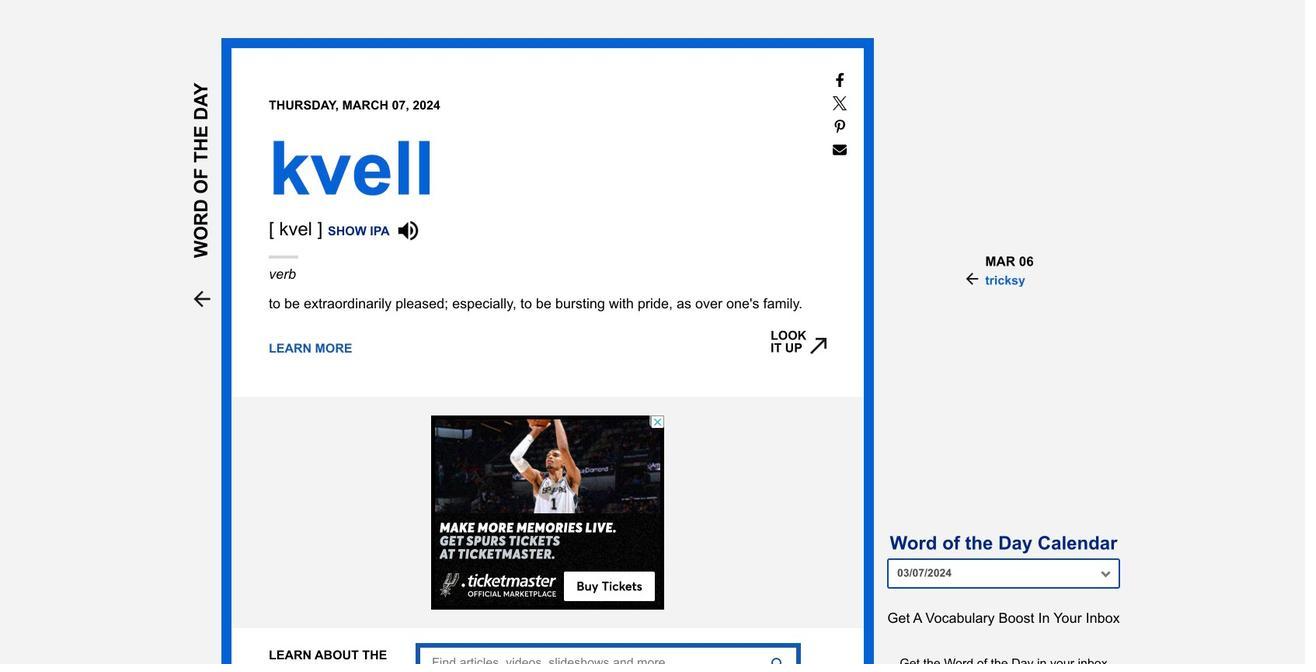 Task type: describe. For each thing, give the bounding box(es) containing it.
advertisement element
[[431, 416, 664, 610]]

Find articles, videos, slideshows and more text field
[[416, 643, 801, 664]]



Task type: locate. For each thing, give the bounding box(es) containing it.
None search field
[[416, 643, 801, 664]]



Task type: vqa. For each thing, say whether or not it's contained in the screenshot.
course,
no



